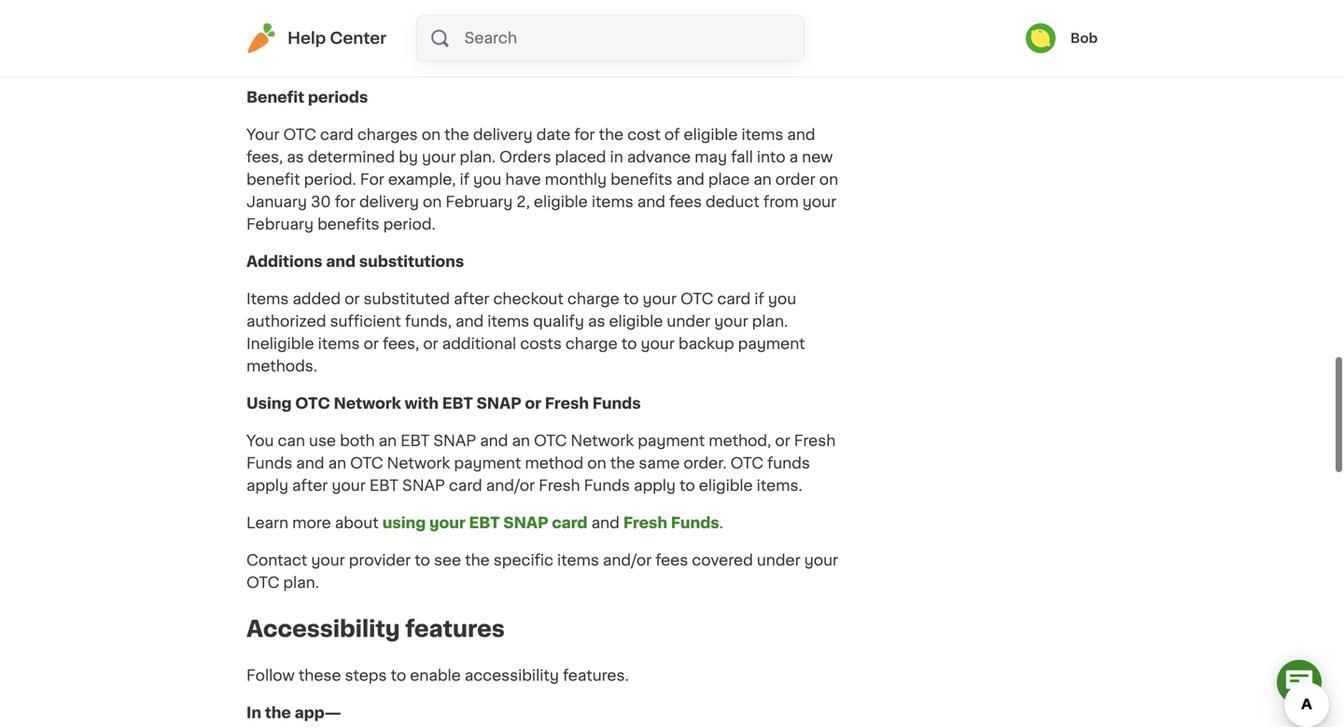 Task type: locate. For each thing, give the bounding box(es) containing it.
0 vertical spatial benefit
[[407, 30, 460, 45]]

1 horizontal spatial benefit
[[407, 30, 460, 45]]

items inside items added or substituted after checkout charge to your otc card if you authorized sufficient funds, and items qualify as eligible under your plan. ineligible items or fees, or additional costs charge to your backup payment methods.
[[246, 292, 289, 306]]

1 horizontal spatial as
[[588, 314, 605, 329]]

2 vertical spatial network
[[387, 456, 450, 471]]

1 vertical spatial fees
[[656, 553, 688, 568]]

delivery
[[473, 127, 533, 142], [359, 194, 419, 209]]

eligible right qualify
[[609, 314, 663, 329]]

charges
[[357, 127, 418, 142]]

under inside items added or substituted after checkout charge to your otc card if you authorized sufficient funds, and items qualify as eligible under your plan. ineligible items or fees, or additional costs charge to your backup payment methods.
[[667, 314, 711, 329]]

features
[[405, 618, 505, 641]]

0 vertical spatial benefits
[[611, 172, 673, 187]]

0 vertical spatial fees,
[[246, 150, 283, 165]]

fees inside your otc card charges on the delivery date for the cost of eligible items and fees, as determined by your plan. orders placed in advance may fall into a new benefit period. for example, if you have monthly benefits and place an order on january 30 for delivery on february 2, eligible items and fees deduct from your february benefits period.
[[669, 194, 702, 209]]

ebt up specific at the left
[[469, 516, 500, 531]]

fees down fresh funds link
[[656, 553, 688, 568]]

the inside contact your provider to see the specific items and/or fees covered under your otc plan.
[[465, 553, 490, 568]]

may inside your otc card charges on the delivery date for the cost of eligible items and fees, as determined by your plan. orders placed in advance may fall into a new benefit period. for example, if you have monthly benefits and place an order on january 30 for delivery on february 2, eligible items and fees deduct from your february benefits period.
[[695, 150, 727, 165]]

0 vertical spatial network
[[334, 396, 401, 411]]

1 vertical spatial network
[[571, 433, 634, 448]]

using otc network with ebt snap or fresh funds
[[246, 396, 641, 411]]

learn more about using your ebt snap card and fresh funds .
[[246, 516, 723, 531]]

additional
[[442, 336, 516, 351]]

if inside items added or substituted after checkout charge to your otc card if you authorized sufficient funds, and items qualify as eligible under your plan. ineligible items or fees, or additional costs charge to your backup payment methods.
[[755, 292, 764, 306]]

items up be
[[246, 30, 289, 45]]

place
[[708, 172, 750, 187]]

fees
[[669, 194, 702, 209], [656, 553, 688, 568]]

order.
[[684, 456, 727, 471]]

as up january
[[287, 150, 304, 165]]

delivery down for
[[359, 194, 419, 209]]

card up backup in the right top of the page
[[717, 292, 751, 306]]

to
[[623, 292, 639, 306], [622, 336, 637, 351], [680, 478, 695, 493], [415, 553, 430, 568], [391, 669, 406, 683]]

1 vertical spatial benefits
[[317, 217, 379, 232]]

payment up same
[[638, 433, 705, 448]]

1 vertical spatial if
[[755, 292, 764, 306]]

on right method
[[587, 456, 607, 471]]

on inside tag. fees may or may not be eligible, depending on your plan.
[[416, 53, 435, 67]]

the left same
[[610, 456, 635, 471]]

card inside items added or substituted after checkout charge to your otc card if you authorized sufficient funds, and items qualify as eligible under your plan. ineligible items or fees, or additional costs charge to your backup payment methods.
[[717, 292, 751, 306]]

covered
[[692, 553, 753, 568]]

otc down the contact
[[246, 575, 279, 590]]

1 vertical spatial after
[[292, 478, 328, 493]]

1 horizontal spatial payment
[[638, 433, 705, 448]]

and/or up using your ebt snap card link
[[486, 478, 535, 493]]

1 vertical spatial and/or
[[603, 553, 652, 568]]

card inside 'you can use both an ebt snap and an otc network payment method, or fresh funds and an otc network payment method on the same order. otc funds apply after your ebt snap card and/or fresh funds apply to eligible items.'
[[449, 478, 482, 493]]

items
[[246, 30, 289, 45], [246, 292, 289, 306]]

help
[[288, 30, 326, 46]]

1 horizontal spatial under
[[757, 553, 801, 568]]

charge up qualify
[[568, 292, 620, 306]]

specific
[[494, 553, 554, 568]]

1 horizontal spatial apply
[[634, 478, 676, 493]]

1 horizontal spatial delivery
[[473, 127, 533, 142]]

your
[[246, 127, 280, 142]]

0 horizontal spatial under
[[667, 314, 711, 329]]

fees left deduct
[[669, 194, 702, 209]]

fees, down your
[[246, 150, 283, 165]]

1 horizontal spatial period.
[[383, 217, 436, 232]]

card up determined
[[320, 127, 354, 142]]

charge down qualify
[[566, 336, 618, 351]]

1 vertical spatial february
[[246, 217, 314, 232]]

february
[[446, 194, 513, 209], [246, 217, 314, 232]]

apply down same
[[634, 478, 676, 493]]

benefit
[[407, 30, 460, 45], [246, 172, 300, 187]]

benefits down advance
[[611, 172, 673, 187]]

help center link
[[246, 23, 387, 53]]

0 vertical spatial and/or
[[486, 478, 535, 493]]

accessibility
[[246, 618, 400, 641]]

a
[[789, 150, 798, 165]]

to inside 'you can use both an ebt snap and an otc network payment method, or fresh funds and an otc network payment method on the same order. otc funds apply after your ebt snap card and/or fresh funds apply to eligible items.'
[[680, 478, 695, 493]]

provider
[[349, 553, 411, 568]]

0 horizontal spatial apply
[[246, 478, 288, 493]]

benefit inside your otc card charges on the delivery date for the cost of eligible items and fees, as determined by your plan. orders placed in advance may fall into a new benefit period. for example, if you have monthly benefits and place an order on january 30 for delivery on february 2, eligible items and fees deduct from your february benefits period.
[[246, 172, 300, 187]]

0 vertical spatial period.
[[304, 172, 356, 187]]

and/or
[[486, 478, 535, 493], [603, 553, 652, 568]]

fresh
[[545, 396, 589, 411], [794, 433, 836, 448], [539, 478, 580, 493], [623, 516, 668, 531]]

may right fees on the right top
[[726, 30, 758, 45]]

may up the place
[[695, 150, 727, 165]]

or up 'funds'
[[775, 433, 790, 448]]

0 horizontal spatial as
[[287, 150, 304, 165]]

1 vertical spatial items
[[246, 292, 289, 306]]

0 vertical spatial as
[[287, 150, 304, 165]]

otc up "use"
[[295, 396, 330, 411]]

center
[[330, 30, 387, 46]]

0 vertical spatial payment
[[738, 336, 805, 351]]

after inside 'you can use both an ebt snap and an otc network payment method, or fresh funds and an otc network payment method on the same order. otc funds apply after your ebt snap card and/or fresh funds apply to eligible items.'
[[292, 478, 328, 493]]

1 vertical spatial under
[[757, 553, 801, 568]]

items up into
[[742, 127, 784, 142]]

an right both
[[379, 433, 397, 448]]

apply
[[246, 478, 288, 493], [634, 478, 676, 493]]

sufficient
[[330, 314, 401, 329]]

fresh down same
[[623, 516, 668, 531]]

example,
[[388, 172, 456, 187]]

1 horizontal spatial february
[[446, 194, 513, 209]]

network up method
[[571, 433, 634, 448]]

features.
[[563, 669, 629, 683]]

1 horizontal spatial you
[[768, 292, 796, 306]]

payment
[[738, 336, 805, 351], [638, 433, 705, 448], [454, 456, 521, 471]]

fees, down funds,
[[383, 336, 419, 351]]

0 horizontal spatial if
[[460, 172, 470, 187]]

the up example,
[[445, 127, 469, 142]]

otc inside contact your provider to see the specific items and/or fees covered under your otc plan.
[[246, 575, 279, 590]]

an up method
[[512, 433, 530, 448]]

backup
[[679, 336, 734, 351]]

eligible down the order.
[[699, 478, 753, 493]]

method,
[[709, 433, 771, 448]]

0 vertical spatial fees
[[669, 194, 702, 209]]

benefit up january
[[246, 172, 300, 187]]

an
[[522, 30, 540, 45], [754, 172, 772, 187], [379, 433, 397, 448], [512, 433, 530, 448], [328, 456, 346, 471]]

period.
[[304, 172, 356, 187], [383, 217, 436, 232]]

items for items eligible for this benefit feature an
[[246, 30, 289, 45]]

funds
[[593, 396, 641, 411], [246, 456, 292, 471], [584, 478, 630, 493], [671, 516, 719, 531]]

ebt
[[442, 396, 473, 411], [401, 433, 430, 448], [370, 478, 399, 493], [469, 516, 500, 531]]

0 vertical spatial items
[[246, 30, 289, 45]]

benefits
[[611, 172, 673, 187], [317, 217, 379, 232]]

help center
[[288, 30, 387, 46]]

1 vertical spatial you
[[768, 292, 796, 306]]

payment right backup in the right top of the page
[[738, 336, 805, 351]]

payment inside items added or substituted after checkout charge to your otc card if you authorized sufficient funds, and items qualify as eligible under your plan. ineligible items or fees, or additional costs charge to your backup payment methods.
[[738, 336, 805, 351]]

network up both
[[334, 396, 401, 411]]

fees inside contact your provider to see the specific items and/or fees covered under your otc plan.
[[656, 553, 688, 568]]

february down january
[[246, 217, 314, 232]]

items up authorized
[[246, 292, 289, 306]]

items right specific at the left
[[557, 553, 599, 568]]

benefits down 30
[[317, 217, 379, 232]]

fresh funds link
[[623, 516, 719, 531]]

and inside items added or substituted after checkout charge to your otc card if you authorized sufficient funds, and items qualify as eligible under your plan. ineligible items or fees, or additional costs charge to your backup payment methods.
[[456, 314, 484, 329]]

2 items from the top
[[246, 292, 289, 306]]

card up contact your provider to see the specific items and/or fees covered under your otc plan.
[[552, 516, 588, 531]]

and/or down fresh funds link
[[603, 553, 652, 568]]

.
[[719, 516, 723, 531]]

user avatar image
[[1026, 23, 1056, 53]]

1 vertical spatial benefit
[[246, 172, 300, 187]]

on down example,
[[423, 194, 442, 209]]

and up a
[[787, 127, 816, 142]]

on down new on the right top of page
[[819, 172, 838, 187]]

otc right your
[[283, 127, 316, 142]]

steps
[[345, 669, 387, 683]]

0 vertical spatial you
[[473, 172, 502, 187]]

0 horizontal spatial delivery
[[359, 194, 419, 209]]

eligible inside 'you can use both an ebt snap and an otc network payment method, or fresh funds and an otc network payment method on the same order. otc funds apply after your ebt snap card and/or fresh funds apply to eligible items.'
[[699, 478, 753, 493]]

for
[[350, 30, 371, 45], [574, 127, 595, 142], [335, 194, 356, 209]]

have
[[505, 172, 541, 187]]

0 horizontal spatial payment
[[454, 456, 521, 471]]

as inside items added or substituted after checkout charge to your otc card if you authorized sufficient funds, and items qualify as eligible under your plan. ineligible items or fees, or additional costs charge to your backup payment methods.
[[588, 314, 605, 329]]

items down sufficient
[[318, 336, 360, 351]]

february left 2,
[[446, 194, 513, 209]]

snap
[[477, 396, 522, 411], [434, 433, 476, 448], [402, 478, 445, 493], [504, 516, 548, 531]]

under right the covered at the right of the page
[[757, 553, 801, 568]]

in
[[246, 706, 261, 721]]

eligible inside items added or substituted after checkout charge to your otc card if you authorized sufficient funds, and items qualify as eligible under your plan. ineligible items or fees, or additional costs charge to your backup payment methods.
[[609, 314, 663, 329]]

using
[[246, 396, 292, 411]]

benefit right this
[[407, 30, 460, 45]]

0 horizontal spatial benefit
[[246, 172, 300, 187]]

you
[[246, 433, 274, 448]]

these
[[299, 669, 341, 683]]

apply up learn
[[246, 478, 288, 493]]

otc up backup in the right top of the page
[[681, 292, 713, 306]]

ebt down with at the left
[[401, 433, 430, 448]]

the up in
[[599, 127, 624, 142]]

0 vertical spatial charge
[[568, 292, 620, 306]]

0 horizontal spatial and/or
[[486, 478, 535, 493]]

card up learn more about using your ebt snap card and fresh funds .
[[449, 478, 482, 493]]

the right the see
[[465, 553, 490, 568]]

an down into
[[754, 172, 772, 187]]

snap up using on the left of page
[[402, 478, 445, 493]]

you inside your otc card charges on the delivery date for the cost of eligible items and fees, as determined by your plan. orders placed in advance may fall into a new benefit period. for example, if you have monthly benefits and place an order on january 30 for delivery on february 2, eligible items and fees deduct from your february benefits period.
[[473, 172, 502, 187]]

1 items from the top
[[246, 30, 289, 45]]

if
[[460, 172, 470, 187], [755, 292, 764, 306]]

order
[[776, 172, 816, 187]]

after up more
[[292, 478, 328, 493]]

card
[[320, 127, 354, 142], [717, 292, 751, 306], [449, 478, 482, 493], [552, 516, 588, 531]]

items
[[742, 127, 784, 142], [592, 194, 634, 209], [488, 314, 529, 329], [318, 336, 360, 351], [557, 553, 599, 568]]

under up backup in the right top of the page
[[667, 314, 711, 329]]

on down items eligible for this benefit feature an
[[416, 53, 435, 67]]

1 horizontal spatial if
[[755, 292, 764, 306]]

period. up substitutions
[[383, 217, 436, 232]]

for up the placed
[[574, 127, 595, 142]]

1 vertical spatial fees,
[[383, 336, 419, 351]]

funds down you
[[246, 456, 292, 471]]

fees,
[[246, 150, 283, 165], [383, 336, 419, 351]]

1 vertical spatial as
[[588, 314, 605, 329]]

delivery up orders
[[473, 127, 533, 142]]

0 vertical spatial under
[[667, 314, 711, 329]]

1 horizontal spatial benefits
[[611, 172, 673, 187]]

1 horizontal spatial and/or
[[603, 553, 652, 568]]

instacart image
[[246, 23, 276, 53]]

0 vertical spatial february
[[446, 194, 513, 209]]

0 vertical spatial for
[[350, 30, 371, 45]]

0 horizontal spatial after
[[292, 478, 328, 493]]

0 vertical spatial after
[[454, 292, 490, 306]]

1 apply from the left
[[246, 478, 288, 493]]

period. up 30
[[304, 172, 356, 187]]

0 horizontal spatial you
[[473, 172, 502, 187]]

network down with at the left
[[387, 456, 450, 471]]

use
[[309, 433, 336, 448]]

2 vertical spatial payment
[[454, 456, 521, 471]]

after up additional
[[454, 292, 490, 306]]

in
[[610, 150, 623, 165]]

eligible
[[293, 30, 347, 45], [684, 127, 738, 142], [534, 194, 588, 209], [609, 314, 663, 329], [699, 478, 753, 493]]

for right 30
[[335, 194, 356, 209]]

0 horizontal spatial period.
[[304, 172, 356, 187]]

1 horizontal spatial fees,
[[383, 336, 419, 351]]

enable
[[410, 669, 461, 683]]

eligible down monthly
[[534, 194, 588, 209]]

payment up using your ebt snap card link
[[454, 456, 521, 471]]

methods.
[[246, 359, 317, 374]]

and left fresh funds link
[[591, 516, 620, 531]]

and
[[787, 127, 816, 142], [676, 172, 705, 187], [637, 194, 666, 209], [326, 254, 356, 269], [456, 314, 484, 329], [480, 433, 508, 448], [296, 456, 324, 471], [591, 516, 620, 531]]

0 vertical spatial if
[[460, 172, 470, 187]]

you
[[473, 172, 502, 187], [768, 292, 796, 306]]

1 horizontal spatial after
[[454, 292, 490, 306]]

or inside tag. fees may or may not be eligible, depending on your plan.
[[762, 30, 777, 45]]

0 horizontal spatial fees,
[[246, 150, 283, 165]]

contact your provider to see the specific items and/or fees covered under your otc plan.
[[246, 553, 838, 590]]

or down funds,
[[423, 336, 438, 351]]

charge
[[568, 292, 620, 306], [566, 336, 618, 351]]

and/or inside 'you can use both an ebt snap and an otc network payment method, or fresh funds and an otc network payment method on the same order. otc funds apply after your ebt snap card and/or fresh funds apply to eligible items.'
[[486, 478, 535, 493]]

tag.
[[653, 30, 682, 45]]

the inside 'you can use both an ebt snap and an otc network payment method, or fresh funds and an otc network payment method on the same order. otc funds apply after your ebt snap card and/or fresh funds apply to eligible items.'
[[610, 456, 635, 471]]

eligible up fall
[[684, 127, 738, 142]]

on
[[416, 53, 435, 67], [422, 127, 441, 142], [819, 172, 838, 187], [423, 194, 442, 209], [587, 456, 607, 471]]

or up sufficient
[[345, 292, 360, 306]]

2 horizontal spatial payment
[[738, 336, 805, 351]]

fees, inside your otc card charges on the delivery date for the cost of eligible items and fees, as determined by your plan. orders placed in advance may fall into a new benefit period. for example, if you have monthly benefits and place an order on january 30 for delivery on february 2, eligible items and fees deduct from your february benefits period.
[[246, 150, 283, 165]]

card inside your otc card charges on the delivery date for the cost of eligible items and fees, as determined by your plan. orders placed in advance may fall into a new benefit period. for example, if you have monthly benefits and place an order on january 30 for delivery on february 2, eligible items and fees deduct from your february benefits period.
[[320, 127, 354, 142]]

items inside contact your provider to see the specific items and/or fees covered under your otc plan.
[[557, 553, 599, 568]]

and down advance
[[637, 194, 666, 209]]

for up 'depending'
[[350, 30, 371, 45]]

app—
[[295, 706, 341, 721]]



Task type: vqa. For each thing, say whether or not it's contained in the screenshot.
the periods
yes



Task type: describe. For each thing, give the bounding box(es) containing it.
eligible,
[[270, 53, 327, 67]]

an down "use"
[[328, 456, 346, 471]]

bob link
[[1026, 23, 1098, 53]]

2 apply from the left
[[634, 478, 676, 493]]

tag. fees may or may not be eligible, depending on your plan.
[[246, 30, 842, 67]]

otc down both
[[350, 456, 383, 471]]

0 horizontal spatial benefits
[[317, 217, 379, 232]]

an right feature
[[522, 30, 540, 45]]

or down sufficient
[[364, 336, 379, 351]]

feature
[[464, 30, 518, 45]]

ebt up using on the left of page
[[370, 478, 399, 493]]

advance
[[627, 150, 691, 165]]

and left the place
[[676, 172, 705, 187]]

bob
[[1071, 32, 1098, 45]]

not
[[817, 30, 842, 45]]

0 horizontal spatial february
[[246, 217, 314, 232]]

january
[[246, 194, 307, 209]]

eligible up eligible, on the left top of the page
[[293, 30, 347, 45]]

fees, inside items added or substituted after checkout charge to your otc card if you authorized sufficient funds, and items qualify as eligible under your plan. ineligible items or fees, or additional costs charge to your backup payment methods.
[[383, 336, 419, 351]]

in the app—
[[246, 706, 341, 721]]

costs
[[520, 336, 562, 351]]

see
[[434, 553, 461, 568]]

benefit
[[246, 90, 304, 105]]

to inside contact your provider to see the specific items and/or fees covered under your otc plan.
[[415, 553, 430, 568]]

plan. inside contact your provider to see the specific items and/or fees covered under your otc plan.
[[283, 575, 319, 590]]

follow these steps to enable accessibility features.
[[246, 669, 629, 683]]

snap up specific at the left
[[504, 516, 548, 531]]

qualify
[[533, 314, 584, 329]]

about
[[335, 516, 379, 531]]

otc inside your otc card charges on the delivery date for the cost of eligible items and fees, as determined by your plan. orders placed in advance may fall into a new benefit period. for example, if you have monthly benefits and place an order on january 30 for delivery on february 2, eligible items and fees deduct from your february benefits period.
[[283, 127, 316, 142]]

Search search field
[[463, 16, 804, 61]]

additions and substitutions
[[246, 254, 464, 269]]

otc up method
[[534, 433, 567, 448]]

funds up the covered at the right of the page
[[671, 516, 719, 531]]

otc inside items added or substituted after checkout charge to your otc card if you authorized sufficient funds, and items qualify as eligible under your plan. ineligible items or fees, or additional costs charge to your backup payment methods.
[[681, 292, 713, 306]]

and down "use"
[[296, 456, 324, 471]]

fresh up method
[[545, 396, 589, 411]]

otc down the method,
[[731, 456, 764, 471]]

plan. inside tag. fees may or may not be eligible, depending on your plan.
[[477, 53, 513, 67]]

your inside 'you can use both an ebt snap and an otc network payment method, or fresh funds and an otc network payment method on the same order. otc funds apply after your ebt snap card and/or fresh funds apply to eligible items.'
[[332, 478, 366, 493]]

1 vertical spatial charge
[[566, 336, 618, 351]]

and/or inside contact your provider to see the specific items and/or fees covered under your otc plan.
[[603, 553, 652, 568]]

your otc card charges on the delivery date for the cost of eligible items and fees, as determined by your plan. orders placed in advance may fall into a new benefit period. for example, if you have monthly benefits and place an order on january 30 for delivery on february 2, eligible items and fees deduct from your february benefits period.
[[246, 127, 838, 232]]

determined
[[308, 150, 395, 165]]

as inside your otc card charges on the delivery date for the cost of eligible items and fees, as determined by your plan. orders placed in advance may fall into a new benefit period. for example, if you have monthly benefits and place an order on january 30 for delivery on february 2, eligible items and fees deduct from your february benefits period.
[[287, 150, 304, 165]]

under inside contact your provider to see the specific items and/or fees covered under your otc plan.
[[757, 553, 801, 568]]

method
[[525, 456, 584, 471]]

and up added
[[326, 254, 356, 269]]

funds up fresh funds link
[[584, 478, 630, 493]]

ineligible
[[246, 336, 314, 351]]

your inside tag. fees may or may not be eligible, depending on your plan.
[[439, 53, 473, 67]]

items down monthly
[[592, 194, 634, 209]]

can
[[278, 433, 305, 448]]

or down costs
[[525, 396, 542, 411]]

depending
[[331, 53, 412, 67]]

same
[[639, 456, 680, 471]]

checkout
[[493, 292, 564, 306]]

into
[[757, 150, 786, 165]]

contact
[[246, 553, 307, 568]]

for
[[360, 172, 384, 187]]

this
[[375, 30, 403, 45]]

new
[[802, 150, 833, 165]]

and down the 'using otc network with ebt snap or fresh funds'
[[480, 433, 508, 448]]

the right in
[[265, 706, 291, 721]]

2,
[[517, 194, 530, 209]]

placed
[[555, 150, 606, 165]]

benefit periods
[[246, 90, 368, 105]]

you can use both an ebt snap and an otc network payment method, or fresh funds and an otc network payment method on the same order. otc funds apply after your ebt snap card and/or fresh funds apply to eligible items.
[[246, 433, 836, 493]]

funds,
[[405, 314, 452, 329]]

an inside your otc card charges on the delivery date for the cost of eligible items and fees, as determined by your plan. orders placed in advance may fall into a new benefit period. for example, if you have monthly benefits and place an order on january 30 for delivery on february 2, eligible items and fees deduct from your february benefits period.
[[754, 172, 772, 187]]

fresh down method
[[539, 478, 580, 493]]

added
[[293, 292, 341, 306]]

substituted
[[364, 292, 450, 306]]

substitutions
[[359, 254, 464, 269]]

additions
[[246, 254, 323, 269]]

30
[[311, 194, 331, 209]]

cost
[[628, 127, 661, 142]]

more
[[292, 516, 331, 531]]

orders
[[499, 150, 551, 165]]

fall
[[731, 150, 753, 165]]

items for items added or substituted after checkout charge to your otc card if you authorized sufficient funds, and items qualify as eligible under your plan. ineligible items or fees, or additional costs charge to your backup payment methods.
[[246, 292, 289, 306]]

1 vertical spatial payment
[[638, 433, 705, 448]]

1 vertical spatial for
[[574, 127, 595, 142]]

ebt right with at the left
[[442, 396, 473, 411]]

both
[[340, 433, 375, 448]]

by
[[399, 150, 418, 165]]

after inside items added or substituted after checkout charge to your otc card if you authorized sufficient funds, and items qualify as eligible under your plan. ineligible items or fees, or additional costs charge to your backup payment methods.
[[454, 292, 490, 306]]

items down checkout
[[488, 314, 529, 329]]

fees
[[686, 30, 722, 45]]

funds
[[767, 456, 810, 471]]

or inside 'you can use both an ebt snap and an otc network payment method, or fresh funds and an otc network payment method on the same order. otc funds apply after your ebt snap card and/or fresh funds apply to eligible items.'
[[775, 433, 790, 448]]

date
[[537, 127, 571, 142]]

accessibility
[[465, 669, 559, 683]]

learn
[[246, 516, 289, 531]]

of
[[665, 127, 680, 142]]

items.
[[757, 478, 803, 493]]

using your ebt snap card link
[[383, 516, 588, 531]]

items added or substituted after checkout charge to your otc card if you authorized sufficient funds, and items qualify as eligible under your plan. ineligible items or fees, or additional costs charge to your backup payment methods.
[[246, 292, 805, 374]]

may left not
[[781, 30, 814, 45]]

on inside 'you can use both an ebt snap and an otc network payment method, or fresh funds and an otc network payment method on the same order. otc funds apply after your ebt snap card and/or fresh funds apply to eligible items.'
[[587, 456, 607, 471]]

1 vertical spatial delivery
[[359, 194, 419, 209]]

items eligible for this benefit feature an
[[246, 30, 544, 45]]

if inside your otc card charges on the delivery date for the cost of eligible items and fees, as determined by your plan. orders placed in advance may fall into a new benefit period. for example, if you have monthly benefits and place an order on january 30 for delivery on february 2, eligible items and fees deduct from your february benefits period.
[[460, 172, 470, 187]]

you inside items added or substituted after checkout charge to your otc card if you authorized sufficient funds, and items qualify as eligible under your plan. ineligible items or fees, or additional costs charge to your backup payment methods.
[[768, 292, 796, 306]]

on right charges
[[422, 127, 441, 142]]

0 vertical spatial delivery
[[473, 127, 533, 142]]

accessibility features
[[246, 618, 505, 641]]

plan. inside your otc card charges on the delivery date for the cost of eligible items and fees, as determined by your plan. orders placed in advance may fall into a new benefit period. for example, if you have monthly benefits and place an order on january 30 for delivery on february 2, eligible items and fees deduct from your february benefits period.
[[460, 150, 496, 165]]

deduct
[[706, 194, 760, 209]]

2 vertical spatial for
[[335, 194, 356, 209]]

follow
[[246, 669, 295, 683]]

from
[[764, 194, 799, 209]]

be
[[246, 53, 266, 67]]

snap down additional
[[477, 396, 522, 411]]

periods
[[308, 90, 368, 105]]

plan. inside items added or substituted after checkout charge to your otc card if you authorized sufficient funds, and items qualify as eligible under your plan. ineligible items or fees, or additional costs charge to your backup payment methods.
[[752, 314, 788, 329]]

snap down the 'using otc network with ebt snap or fresh funds'
[[434, 433, 476, 448]]

funds up same
[[593, 396, 641, 411]]

using
[[383, 516, 426, 531]]

fresh up 'funds'
[[794, 433, 836, 448]]

with
[[405, 396, 439, 411]]

authorized
[[246, 314, 326, 329]]

1 vertical spatial period.
[[383, 217, 436, 232]]

monthly
[[545, 172, 607, 187]]



